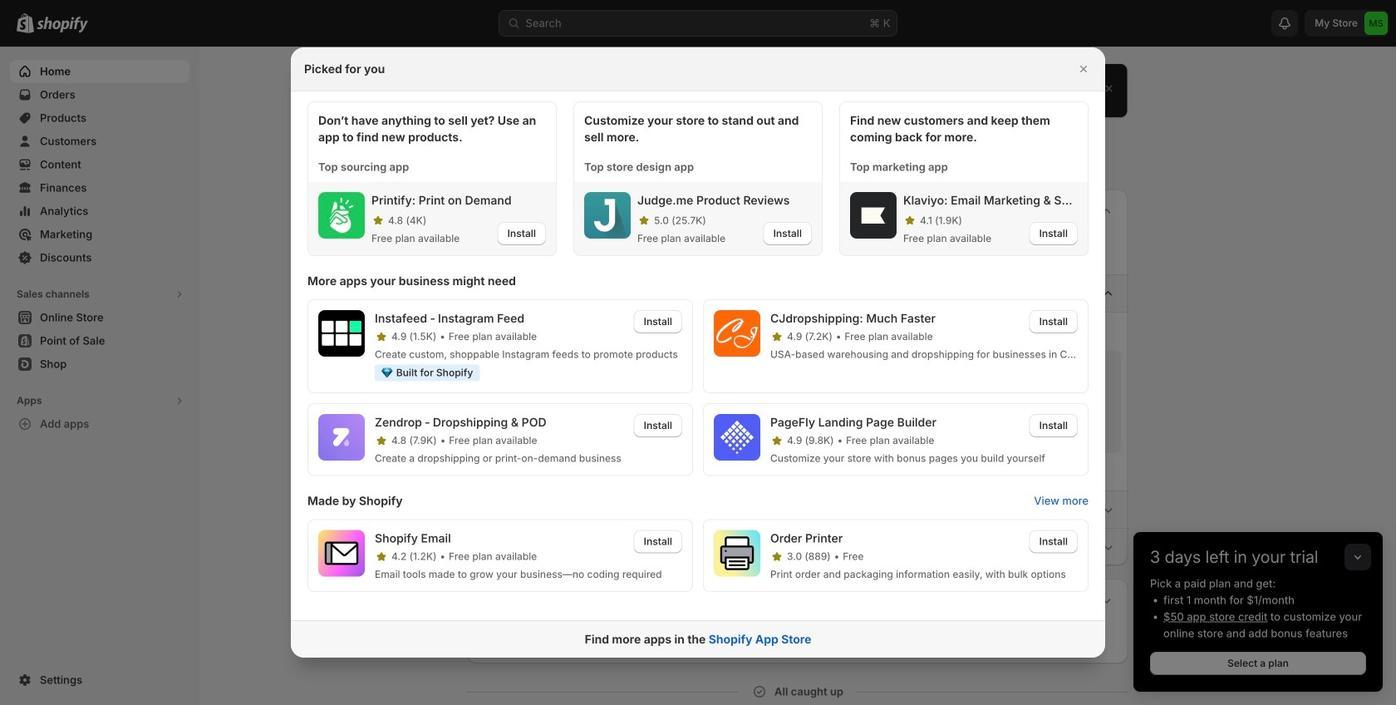 Task type: describe. For each thing, give the bounding box(es) containing it.
shopify image
[[37, 16, 88, 33]]



Task type: vqa. For each thing, say whether or not it's contained in the screenshot.
you to the top
no



Task type: locate. For each thing, give the bounding box(es) containing it.
mark add your first product as not done image
[[480, 326, 497, 343]]

built for shopify image
[[382, 368, 393, 378]]

mark customize your online store as done image
[[480, 461, 497, 477]]

sell online group
[[467, 274, 1129, 491]]

dialog
[[0, 47, 1397, 658]]

mark add a custom domain as done image
[[480, 357, 497, 373]]

setup guide region
[[467, 190, 1129, 565]]

add a custom domain group
[[474, 350, 1122, 453]]

guide categories group
[[467, 274, 1129, 565]]



